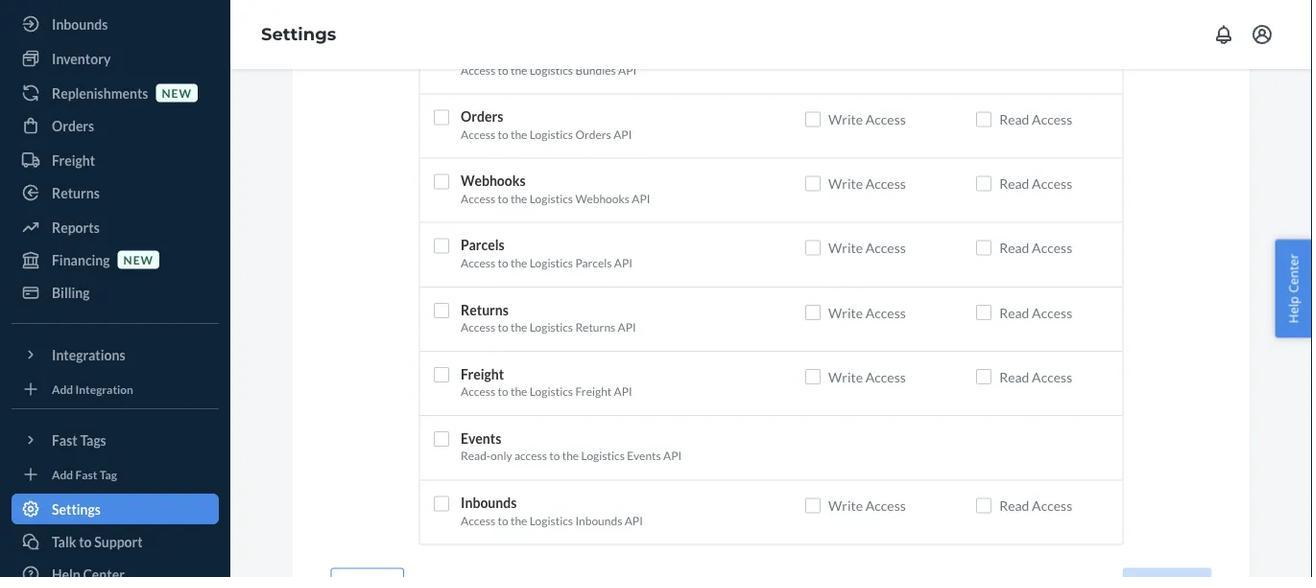 Task type: locate. For each thing, give the bounding box(es) containing it.
write for webhooks
[[828, 176, 863, 193]]

read access for inbounds
[[999, 498, 1072, 515]]

1 horizontal spatial freight
[[461, 367, 504, 383]]

to inside freight access to the logistics freight api
[[498, 385, 508, 399]]

talk to support
[[52, 534, 143, 550]]

the for returns
[[511, 321, 527, 335]]

1 vertical spatial events
[[627, 450, 661, 464]]

4 read from the top
[[999, 305, 1029, 321]]

None checkbox
[[434, 110, 449, 126], [976, 112, 992, 128], [976, 306, 992, 321], [434, 368, 449, 383], [805, 370, 821, 385], [976, 370, 992, 385], [434, 497, 449, 512], [805, 499, 821, 514], [434, 110, 449, 126], [976, 112, 992, 128], [976, 306, 992, 321], [434, 368, 449, 383], [805, 370, 821, 385], [976, 370, 992, 385], [434, 497, 449, 512], [805, 499, 821, 514]]

fast inside dropdown button
[[52, 432, 77, 449]]

read access for parcels
[[999, 241, 1072, 257]]

3 read access from the top
[[999, 241, 1072, 257]]

the up returns access to the logistics returns api at the bottom left
[[511, 257, 527, 270]]

to for returns
[[498, 321, 508, 335]]

1 vertical spatial inbounds
[[461, 496, 517, 512]]

the inside webhooks access to the logistics webhooks api
[[511, 192, 527, 206]]

to right access
[[549, 450, 560, 464]]

orders down access to the logistics bundles api
[[461, 109, 503, 125]]

inbounds link
[[12, 9, 219, 39]]

write for returns
[[828, 305, 863, 321]]

the for webhooks
[[511, 192, 527, 206]]

4 write access from the top
[[828, 305, 906, 321]]

logistics for inbounds
[[530, 514, 573, 528]]

returns for returns access to the logistics returns api
[[461, 302, 509, 319]]

0 vertical spatial settings
[[261, 24, 336, 45]]

only
[[491, 450, 512, 464]]

access
[[461, 63, 495, 77], [866, 112, 906, 128], [1032, 112, 1072, 128], [461, 128, 495, 142], [866, 176, 906, 193], [1032, 176, 1072, 193], [461, 192, 495, 206], [866, 241, 906, 257], [1032, 241, 1072, 257], [461, 257, 495, 270], [866, 305, 906, 321], [1032, 305, 1072, 321], [461, 321, 495, 335], [866, 370, 906, 386], [1032, 370, 1072, 386], [461, 385, 495, 399], [866, 498, 906, 515], [1032, 498, 1072, 515], [461, 514, 495, 528]]

inventory
[[52, 50, 111, 67]]

to up only in the left bottom of the page
[[498, 385, 508, 399]]

0 vertical spatial freight
[[52, 152, 95, 168]]

3 read from the top
[[999, 241, 1029, 257]]

0 horizontal spatial returns
[[52, 185, 100, 201]]

orders
[[461, 109, 503, 125], [52, 118, 94, 134], [575, 128, 611, 142]]

1 horizontal spatial webhooks
[[575, 192, 630, 206]]

6 write access from the top
[[828, 498, 906, 515]]

2 vertical spatial inbounds
[[575, 514, 622, 528]]

api inside 'events read-only access to the logistics events api'
[[663, 450, 682, 464]]

inbounds access to the logistics inbounds api
[[461, 496, 643, 528]]

new
[[162, 86, 192, 100], [123, 253, 154, 267]]

0 vertical spatial inbounds
[[52, 16, 108, 32]]

settings inside settings link
[[52, 502, 101, 518]]

0 vertical spatial add
[[52, 382, 73, 396]]

write access
[[828, 112, 906, 128], [828, 176, 906, 193], [828, 241, 906, 257], [828, 305, 906, 321], [828, 370, 906, 386], [828, 498, 906, 515]]

parcels down webhooks access to the logistics webhooks api
[[461, 238, 504, 254]]

0 vertical spatial new
[[162, 86, 192, 100]]

logistics up 'events read-only access to the logistics events api'
[[530, 385, 573, 399]]

to up parcels access to the logistics parcels api at the top of page
[[498, 192, 508, 206]]

parcels up returns access to the logistics returns api at the bottom left
[[575, 257, 612, 270]]

api inside inbounds access to the logistics inbounds api
[[625, 514, 643, 528]]

write for parcels
[[828, 241, 863, 257]]

inbounds down only in the left bottom of the page
[[461, 496, 517, 512]]

1 vertical spatial parcels
[[575, 257, 612, 270]]

to inside webhooks access to the logistics webhooks api
[[498, 192, 508, 206]]

webhooks up parcels access to the logistics parcels api at the top of page
[[575, 192, 630, 206]]

logistics inside inbounds access to the logistics inbounds api
[[530, 514, 573, 528]]

api inside webhooks access to the logistics webhooks api
[[632, 192, 650, 206]]

6 read from the top
[[999, 498, 1029, 515]]

new for financing
[[123, 253, 154, 267]]

the inside inbounds access to the logistics inbounds api
[[511, 514, 527, 528]]

to down only in the left bottom of the page
[[498, 514, 508, 528]]

freight for freight
[[52, 152, 95, 168]]

logistics down access
[[530, 514, 573, 528]]

2 horizontal spatial freight
[[575, 385, 612, 399]]

returns up reports
[[52, 185, 100, 201]]

6 write from the top
[[828, 498, 863, 515]]

1 read from the top
[[999, 112, 1029, 128]]

to
[[498, 63, 508, 77], [498, 128, 508, 142], [498, 192, 508, 206], [498, 257, 508, 270], [498, 321, 508, 335], [498, 385, 508, 399], [549, 450, 560, 464], [498, 514, 508, 528], [79, 534, 92, 550]]

api inside returns access to the logistics returns api
[[618, 321, 636, 335]]

4 write from the top
[[828, 305, 863, 321]]

the inside orders access to the logistics orders api
[[511, 128, 527, 142]]

1 horizontal spatial new
[[162, 86, 192, 100]]

logistics up freight access to the logistics freight api
[[530, 321, 573, 335]]

api inside orders access to the logistics orders api
[[613, 128, 632, 142]]

the
[[511, 63, 527, 77], [511, 128, 527, 142], [511, 192, 527, 206], [511, 257, 527, 270], [511, 321, 527, 335], [511, 385, 527, 399], [562, 450, 579, 464], [511, 514, 527, 528]]

api inside freight access to the logistics freight api
[[614, 385, 632, 399]]

0 horizontal spatial orders
[[52, 118, 94, 134]]

to for freight
[[498, 385, 508, 399]]

2 add from the top
[[52, 468, 73, 482]]

api for parcels
[[614, 257, 633, 270]]

read for returns
[[999, 305, 1029, 321]]

to inside parcels access to the logistics parcels api
[[498, 257, 508, 270]]

to right talk at the bottom left
[[79, 534, 92, 550]]

tags
[[80, 432, 106, 449]]

the inside 'events read-only access to the logistics events api'
[[562, 450, 579, 464]]

to up freight access to the logistics freight api
[[498, 321, 508, 335]]

1 horizontal spatial inbounds
[[461, 496, 517, 512]]

read access
[[999, 112, 1072, 128], [999, 176, 1072, 193], [999, 241, 1072, 257], [999, 305, 1072, 321], [999, 370, 1072, 386], [999, 498, 1072, 515]]

fast tags
[[52, 432, 106, 449]]

0 horizontal spatial webhooks
[[461, 173, 526, 190]]

1 add from the top
[[52, 382, 73, 396]]

logistics inside orders access to the logistics orders api
[[530, 128, 573, 142]]

1 vertical spatial new
[[123, 253, 154, 267]]

1 horizontal spatial settings link
[[261, 24, 336, 45]]

1 write from the top
[[828, 112, 863, 128]]

3 write access from the top
[[828, 241, 906, 257]]

1 vertical spatial freight
[[461, 367, 504, 383]]

parcels access to the logistics parcels api
[[461, 238, 633, 270]]

3 write from the top
[[828, 241, 863, 257]]

0 horizontal spatial inbounds
[[52, 16, 108, 32]]

returns up freight access to the logistics freight api
[[575, 321, 616, 335]]

freight link
[[12, 145, 219, 176]]

open notifications image
[[1212, 23, 1235, 46]]

help
[[1285, 297, 1302, 324]]

returns link
[[12, 178, 219, 208]]

the right access
[[562, 450, 579, 464]]

help center
[[1285, 254, 1302, 324]]

2 read from the top
[[999, 176, 1029, 193]]

webhooks access to the logistics webhooks api
[[461, 173, 650, 206]]

1 vertical spatial webhooks
[[575, 192, 630, 206]]

0 vertical spatial settings link
[[261, 24, 336, 45]]

1 vertical spatial settings
[[52, 502, 101, 518]]

api inside parcels access to the logistics parcels api
[[614, 257, 633, 270]]

to inside 'events read-only access to the logistics events api'
[[549, 450, 560, 464]]

webhooks
[[461, 173, 526, 190], [575, 192, 630, 206]]

events
[[461, 431, 501, 447], [627, 450, 661, 464]]

6 read access from the top
[[999, 498, 1072, 515]]

0 vertical spatial parcels
[[461, 238, 504, 254]]

talk to support button
[[12, 527, 219, 558]]

access to the logistics bundles api
[[461, 63, 637, 77]]

webhooks down orders access to the logistics orders api
[[461, 173, 526, 190]]

2 read access from the top
[[999, 176, 1072, 193]]

returns access to the logistics returns api
[[461, 302, 636, 335]]

new up orders link
[[162, 86, 192, 100]]

returns down parcels access to the logistics parcels api at the top of page
[[461, 302, 509, 319]]

freight up 'events read-only access to the logistics events api'
[[575, 385, 612, 399]]

logistics up parcels access to the logistics parcels api at the top of page
[[530, 192, 573, 206]]

1 write access from the top
[[828, 112, 906, 128]]

parcels
[[461, 238, 504, 254], [575, 257, 612, 270]]

fast left tag
[[75, 468, 97, 482]]

freight up read-
[[461, 367, 504, 383]]

to inside returns access to the logistics returns api
[[498, 321, 508, 335]]

1 horizontal spatial events
[[627, 450, 661, 464]]

read-
[[461, 450, 491, 464]]

logistics inside freight access to the logistics freight api
[[530, 385, 573, 399]]

to up returns access to the logistics returns api at the bottom left
[[498, 257, 508, 270]]

0 horizontal spatial events
[[461, 431, 501, 447]]

fast left tags on the left of the page
[[52, 432, 77, 449]]

write
[[828, 112, 863, 128], [828, 176, 863, 193], [828, 241, 863, 257], [828, 305, 863, 321], [828, 370, 863, 386], [828, 498, 863, 515]]

to inside button
[[79, 534, 92, 550]]

inbounds down 'events read-only access to the logistics events api'
[[575, 514, 622, 528]]

2 horizontal spatial returns
[[575, 321, 616, 335]]

add
[[52, 382, 73, 396], [52, 468, 73, 482]]

5 read access from the top
[[999, 370, 1072, 386]]

inbounds up the inventory
[[52, 16, 108, 32]]

logistics for orders
[[530, 128, 573, 142]]

to inside orders access to the logistics orders api
[[498, 128, 508, 142]]

bundles
[[575, 63, 616, 77]]

5 write access from the top
[[828, 370, 906, 386]]

the for parcels
[[511, 257, 527, 270]]

read
[[999, 112, 1029, 128], [999, 176, 1029, 193], [999, 241, 1029, 257], [999, 305, 1029, 321], [999, 370, 1029, 386], [999, 498, 1029, 515]]

to up webhooks access to the logistics webhooks api
[[498, 128, 508, 142]]

0 vertical spatial events
[[461, 431, 501, 447]]

to for inbounds
[[498, 514, 508, 528]]

1 read access from the top
[[999, 112, 1072, 128]]

add down fast tags
[[52, 468, 73, 482]]

the up freight access to the logistics freight api
[[511, 321, 527, 335]]

logistics
[[530, 63, 573, 77], [530, 128, 573, 142], [530, 192, 573, 206], [530, 257, 573, 270], [530, 321, 573, 335], [530, 385, 573, 399], [581, 450, 625, 464], [530, 514, 573, 528]]

new down reports link
[[123, 253, 154, 267]]

the up parcels access to the logistics parcels api at the top of page
[[511, 192, 527, 206]]

add left integration
[[52, 382, 73, 396]]

fast
[[52, 432, 77, 449], [75, 468, 97, 482]]

settings
[[261, 24, 336, 45], [52, 502, 101, 518]]

settings link
[[261, 24, 336, 45], [12, 494, 219, 525]]

write access for returns
[[828, 305, 906, 321]]

0 vertical spatial fast
[[52, 432, 77, 449]]

the inside parcels access to the logistics parcels api
[[511, 257, 527, 270]]

1 vertical spatial settings link
[[12, 494, 219, 525]]

orders down bundles
[[575, 128, 611, 142]]

write for inbounds
[[828, 498, 863, 515]]

0 horizontal spatial new
[[123, 253, 154, 267]]

reports
[[52, 219, 100, 236]]

new for replenishments
[[162, 86, 192, 100]]

1 horizontal spatial returns
[[461, 302, 509, 319]]

api for orders
[[613, 128, 632, 142]]

inbounds
[[52, 16, 108, 32], [461, 496, 517, 512], [575, 514, 622, 528]]

logistics for returns
[[530, 321, 573, 335]]

api
[[618, 63, 637, 77], [613, 128, 632, 142], [632, 192, 650, 206], [614, 257, 633, 270], [618, 321, 636, 335], [614, 385, 632, 399], [663, 450, 682, 464], [625, 514, 643, 528]]

2 horizontal spatial inbounds
[[575, 514, 622, 528]]

0 vertical spatial returns
[[52, 185, 100, 201]]

1 vertical spatial add
[[52, 468, 73, 482]]

1 horizontal spatial settings
[[261, 24, 336, 45]]

2 write access from the top
[[828, 176, 906, 193]]

read for freight
[[999, 370, 1029, 386]]

logistics up webhooks access to the logistics webhooks api
[[530, 128, 573, 142]]

add fast tag link
[[12, 464, 219, 487]]

0 horizontal spatial freight
[[52, 152, 95, 168]]

freight up returns link
[[52, 152, 95, 168]]

inbounds for inbounds
[[52, 16, 108, 32]]

orders down replenishments at the top
[[52, 118, 94, 134]]

the inside freight access to the logistics freight api
[[511, 385, 527, 399]]

reports link
[[12, 212, 219, 243]]

freight
[[52, 152, 95, 168], [461, 367, 504, 383], [575, 385, 612, 399]]

the down access
[[511, 514, 527, 528]]

the up access
[[511, 385, 527, 399]]

5 write from the top
[[828, 370, 863, 386]]

logistics inside returns access to the logistics returns api
[[530, 321, 573, 335]]

0 horizontal spatial parcels
[[461, 238, 504, 254]]

fast tags button
[[12, 425, 219, 456]]

freight for freight access to the logistics freight api
[[461, 367, 504, 383]]

5 read from the top
[[999, 370, 1029, 386]]

logistics inside webhooks access to the logistics webhooks api
[[530, 192, 573, 206]]

access inside returns access to the logistics returns api
[[461, 321, 495, 335]]

logistics right access
[[581, 450, 625, 464]]

the up webhooks access to the logistics webhooks api
[[511, 128, 527, 142]]

logistics inside parcels access to the logistics parcels api
[[530, 257, 573, 270]]

returns
[[52, 185, 100, 201], [461, 302, 509, 319], [575, 321, 616, 335]]

2 write from the top
[[828, 176, 863, 193]]

the inside returns access to the logistics returns api
[[511, 321, 527, 335]]

1 vertical spatial returns
[[461, 302, 509, 319]]

None checkbox
[[805, 112, 821, 128], [434, 175, 449, 190], [805, 177, 821, 192], [976, 177, 992, 192], [434, 239, 449, 255], [805, 241, 821, 257], [976, 241, 992, 257], [434, 304, 449, 319], [805, 306, 821, 321], [434, 433, 449, 448], [976, 499, 992, 514], [805, 112, 821, 128], [434, 175, 449, 190], [805, 177, 821, 192], [976, 177, 992, 192], [434, 239, 449, 255], [805, 241, 821, 257], [976, 241, 992, 257], [434, 304, 449, 319], [805, 306, 821, 321], [434, 433, 449, 448], [976, 499, 992, 514]]

open account menu image
[[1251, 23, 1274, 46]]

1 horizontal spatial orders
[[461, 109, 503, 125]]

to for parcels
[[498, 257, 508, 270]]

to inside inbounds access to the logistics inbounds api
[[498, 514, 508, 528]]

access
[[514, 450, 547, 464]]

logistics up returns access to the logistics returns api at the bottom left
[[530, 257, 573, 270]]

0 horizontal spatial settings
[[52, 502, 101, 518]]

4 read access from the top
[[999, 305, 1072, 321]]



Task type: vqa. For each thing, say whether or not it's contained in the screenshot.


Task type: describe. For each thing, give the bounding box(es) containing it.
integrations
[[52, 347, 125, 363]]

access inside orders access to the logistics orders api
[[461, 128, 495, 142]]

write access for webhooks
[[828, 176, 906, 193]]

orders access to the logistics orders api
[[461, 109, 632, 142]]

talk
[[52, 534, 76, 550]]

tag
[[100, 468, 117, 482]]

read access for freight
[[999, 370, 1072, 386]]

to up orders access to the logistics orders api
[[498, 63, 508, 77]]

write access for parcels
[[828, 241, 906, 257]]

api for webhooks
[[632, 192, 650, 206]]

add integration link
[[12, 378, 219, 401]]

2 vertical spatial freight
[[575, 385, 612, 399]]

0 horizontal spatial settings link
[[12, 494, 219, 525]]

add for add fast tag
[[52, 468, 73, 482]]

read for orders
[[999, 112, 1029, 128]]

2 vertical spatial returns
[[575, 321, 616, 335]]

orders link
[[12, 110, 219, 141]]

1 horizontal spatial parcels
[[575, 257, 612, 270]]

write access for orders
[[828, 112, 906, 128]]

to for orders
[[498, 128, 508, 142]]

to for webhooks
[[498, 192, 508, 206]]

1 vertical spatial fast
[[75, 468, 97, 482]]

returns for returns
[[52, 185, 100, 201]]

read access for orders
[[999, 112, 1072, 128]]

events read-only access to the logistics events api
[[461, 431, 682, 464]]

read for parcels
[[999, 241, 1029, 257]]

orders for orders
[[52, 118, 94, 134]]

write access for freight
[[828, 370, 906, 386]]

help center button
[[1275, 240, 1312, 338]]

0 vertical spatial webhooks
[[461, 173, 526, 190]]

access inside inbounds access to the logistics inbounds api
[[461, 514, 495, 528]]

the for inbounds
[[511, 514, 527, 528]]

add fast tag
[[52, 468, 117, 482]]

integrations button
[[12, 340, 219, 371]]

write access for inbounds
[[828, 498, 906, 515]]

logistics for webhooks
[[530, 192, 573, 206]]

billing link
[[12, 277, 219, 308]]

logistics for parcels
[[530, 257, 573, 270]]

add for add integration
[[52, 382, 73, 396]]

logistics for freight
[[530, 385, 573, 399]]

access inside webhooks access to the logistics webhooks api
[[461, 192, 495, 206]]

access inside freight access to the logistics freight api
[[461, 385, 495, 399]]

read for webhooks
[[999, 176, 1029, 193]]

write for freight
[[828, 370, 863, 386]]

billing
[[52, 285, 90, 301]]

api for returns
[[618, 321, 636, 335]]

the for freight
[[511, 385, 527, 399]]

inbounds for inbounds access to the logistics inbounds api
[[461, 496, 517, 512]]

api for inbounds
[[625, 514, 643, 528]]

the for orders
[[511, 128, 527, 142]]

replenishments
[[52, 85, 148, 101]]

access inside parcels access to the logistics parcels api
[[461, 257, 495, 270]]

the up orders access to the logistics orders api
[[511, 63, 527, 77]]

financing
[[52, 252, 110, 268]]

logistics left bundles
[[530, 63, 573, 77]]

api for freight
[[614, 385, 632, 399]]

logistics inside 'events read-only access to the logistics events api'
[[581, 450, 625, 464]]

write for orders
[[828, 112, 863, 128]]

orders for orders access to the logistics orders api
[[461, 109, 503, 125]]

read for inbounds
[[999, 498, 1029, 515]]

read access for returns
[[999, 305, 1072, 321]]

2 horizontal spatial orders
[[575, 128, 611, 142]]

read access for webhooks
[[999, 176, 1072, 193]]

freight access to the logistics freight api
[[461, 367, 632, 399]]

support
[[94, 534, 143, 550]]

integration
[[75, 382, 133, 396]]

center
[[1285, 254, 1302, 293]]

add integration
[[52, 382, 133, 396]]

inventory link
[[12, 43, 219, 74]]



